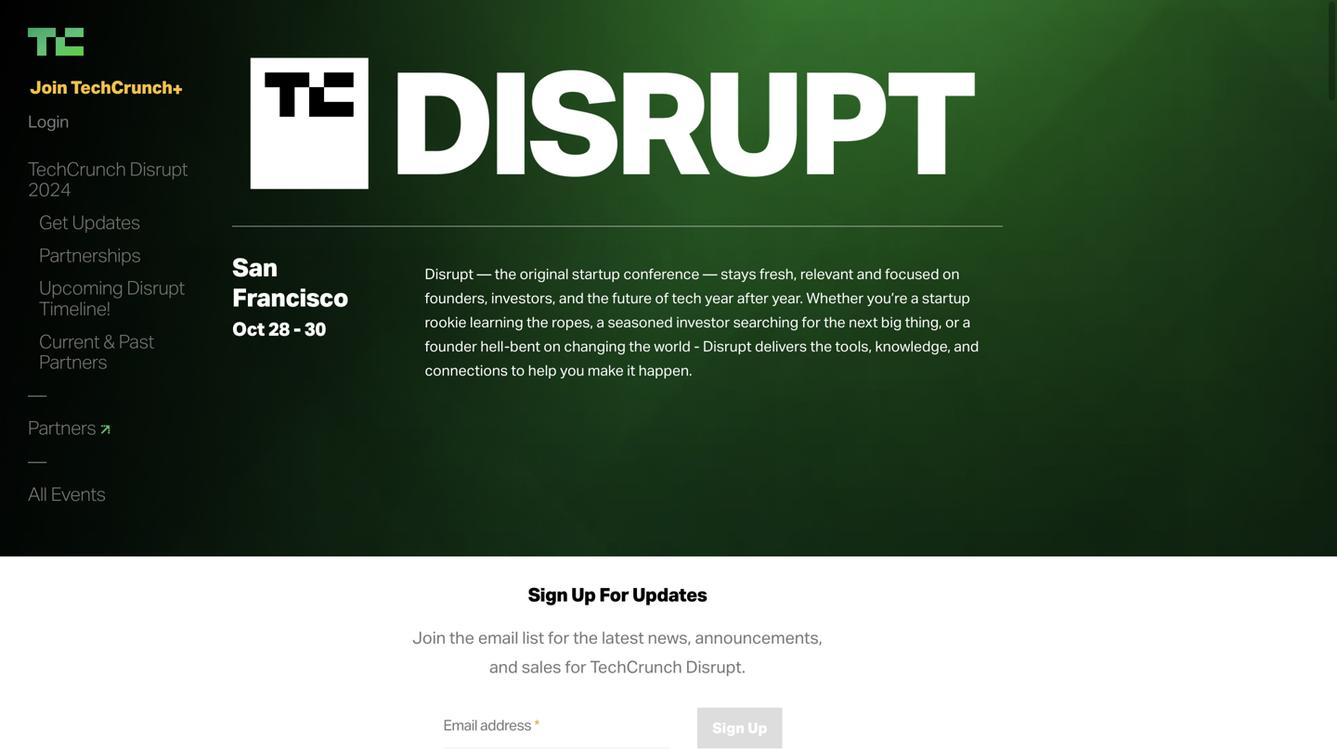 Task type: vqa. For each thing, say whether or not it's contained in the screenshot.
Disrupt — the original startup conference — stays fresh, relevant and focused on founders, investors, and the future of tech year after year. Whether you're a startup rookie learning the ropes, a seasoned investor searching for the next big thing, or a founder hell-bent on changing the world - Disrupt delivers the tools, knowledge, and connections to help you make it happen.
yes



Task type: describe. For each thing, give the bounding box(es) containing it.
seasoned
[[608, 313, 673, 331]]

partnerships
[[39, 243, 141, 267]]

tech
[[672, 289, 702, 307]]

upcoming
[[39, 276, 123, 300]]

of
[[655, 289, 669, 307]]

techcrunch inside join the email list for the latest news, announcements, and sales for techcrunch disrupt.
[[590, 657, 682, 678]]

investor
[[676, 313, 730, 331]]

sign up button
[[697, 709, 782, 749]]

partnerships link
[[39, 243, 141, 268]]

get
[[39, 210, 68, 234]]

2 horizontal spatial a
[[963, 313, 970, 331]]

join techcrunch +
[[30, 76, 183, 100]]

all events link
[[28, 482, 106, 507]]

the up investors,
[[495, 265, 516, 283]]

after
[[737, 289, 769, 307]]

make
[[588, 361, 624, 380]]

login link
[[28, 107, 69, 136]]

you
[[560, 361, 584, 380]]

the down seasoned
[[629, 337, 651, 355]]

changing
[[564, 337, 626, 355]]

get updates link
[[39, 210, 140, 235]]

join for join the email list for the latest news, announcements, and sales for techcrunch disrupt.
[[412, 628, 446, 648]]

investors,
[[491, 289, 556, 307]]

year
[[705, 289, 734, 307]]

knowledge,
[[875, 337, 951, 355]]

whether
[[806, 289, 864, 307]]

1 horizontal spatial a
[[911, 289, 919, 307]]

join for join techcrunch +
[[30, 76, 67, 98]]

world
[[654, 337, 691, 355]]

current
[[39, 329, 100, 353]]

- inside disrupt — the original startup conference — stays fresh, relevant and focused on founders, investors, and the future of tech year after year. whether you're a startup rookie learning the ropes, a seasoned investor searching for the next big thing, or a founder hell-bent on changing the world - disrupt delivers the tools, knowledge, and connections to help you make it happen.
[[694, 337, 700, 355]]

or
[[945, 313, 959, 331]]

for
[[599, 583, 629, 607]]

email
[[478, 628, 518, 648]]

focused
[[885, 265, 939, 283]]

events
[[51, 482, 106, 506]]

future
[[612, 289, 652, 307]]

delivers
[[755, 337, 807, 355]]

francisco
[[232, 282, 348, 313]]

0 horizontal spatial startup
[[572, 265, 620, 283]]

san francisco oct 28 - 30
[[232, 252, 348, 341]]

updates inside techcrunch disrupt 2024 get updates partnerships upcoming disrupt timeline! current & past partners
[[72, 210, 140, 234]]

next
[[849, 313, 878, 331]]

happen.
[[639, 361, 692, 380]]

techcrunch inside techcrunch disrupt 2024 get updates partnerships upcoming disrupt timeline! current & past partners
[[28, 157, 126, 180]]

past
[[119, 329, 154, 353]]

year.
[[772, 289, 803, 307]]

the up the bent
[[527, 313, 548, 331]]

current & past partners link
[[39, 329, 154, 375]]

login
[[28, 111, 69, 132]]

title image
[[232, 51, 1003, 198]]

help
[[528, 361, 557, 380]]

oct
[[232, 317, 265, 341]]

san
[[232, 252, 277, 283]]

0 horizontal spatial a
[[597, 313, 604, 331]]

&
[[103, 329, 115, 353]]

to
[[511, 361, 525, 380]]

hell-
[[480, 337, 510, 355]]

rookie
[[425, 313, 467, 331]]

it
[[627, 361, 635, 380]]

and inside join the email list for the latest news, announcements, and sales for techcrunch disrupt.
[[489, 657, 518, 678]]

up for sign up
[[748, 719, 767, 738]]

techcrunch image
[[0, 0, 28, 14]]

the left email
[[449, 628, 474, 648]]

and down or
[[954, 337, 979, 355]]

0 horizontal spatial on
[[544, 337, 561, 355]]

searching
[[733, 313, 799, 331]]

1 horizontal spatial on
[[942, 265, 960, 283]]

disrupt up the founders,
[[425, 265, 474, 283]]

up for sign up for updates
[[571, 583, 596, 607]]

disrupt down investor
[[703, 337, 752, 355]]

list
[[522, 628, 544, 648]]

1 horizontal spatial startup
[[922, 289, 970, 307]]

the left latest
[[573, 628, 598, 648]]

1 vertical spatial for
[[548, 628, 569, 648]]

techcrunch image
[[28, 28, 84, 56]]

sign for sign up for updates
[[528, 583, 568, 607]]

you're
[[867, 289, 908, 307]]

all
[[28, 482, 47, 506]]

latest
[[602, 628, 644, 648]]

tools,
[[835, 337, 872, 355]]



Task type: locate. For each thing, give the bounding box(es) containing it.
0 vertical spatial techcrunch link
[[0, 0, 28, 14]]

for down year.
[[802, 313, 821, 331]]

sign for sign up
[[712, 719, 744, 738]]

join up login
[[30, 76, 67, 98]]

updates up 'news,'
[[632, 583, 707, 607]]

for inside disrupt — the original startup conference — stays fresh, relevant and focused on founders, investors, and the future of tech year after year. whether you're a startup rookie learning the ropes, a seasoned investor searching for the next big thing, or a founder hell-bent on changing the world - disrupt delivers the tools, knowledge, and connections to help you make it happen.
[[802, 313, 821, 331]]

founder
[[425, 337, 477, 355]]

relevant
[[800, 265, 854, 283]]

techcrunch disrupt 2024 link
[[28, 157, 188, 202]]

fresh,
[[760, 265, 797, 283]]

learning
[[470, 313, 523, 331]]

and
[[857, 265, 882, 283], [559, 289, 584, 307], [954, 337, 979, 355], [489, 657, 518, 678]]

0 horizontal spatial —
[[477, 265, 491, 283]]

1 vertical spatial sign
[[712, 719, 744, 738]]

0 vertical spatial on
[[942, 265, 960, 283]]

0 vertical spatial startup
[[572, 265, 620, 283]]

on up help
[[544, 337, 561, 355]]

techcrunch down latest
[[590, 657, 682, 678]]

updates up "partnerships"
[[72, 210, 140, 234]]

disrupt.
[[686, 657, 746, 678]]

1 vertical spatial startup
[[922, 289, 970, 307]]

sign
[[528, 583, 568, 607], [712, 719, 744, 738]]

1 horizontal spatial up
[[748, 719, 767, 738]]

0 vertical spatial sign
[[528, 583, 568, 607]]

30
[[304, 317, 326, 341]]

for
[[802, 313, 821, 331], [548, 628, 569, 648], [565, 657, 586, 678]]

0 vertical spatial join
[[30, 76, 67, 98]]

original
[[520, 265, 569, 283]]

techcrunch link up join techcrunch +
[[28, 28, 214, 56]]

founders,
[[425, 289, 488, 307]]

the left tools,
[[810, 337, 832, 355]]

a up changing
[[597, 313, 604, 331]]

0 vertical spatial up
[[571, 583, 596, 607]]

timeline!
[[39, 297, 110, 320]]

- left '30'
[[293, 317, 301, 341]]

disrupt
[[130, 157, 188, 180], [425, 265, 474, 283], [127, 276, 185, 300], [703, 337, 752, 355]]

up
[[571, 583, 596, 607], [748, 719, 767, 738]]

1 vertical spatial updates
[[632, 583, 707, 607]]

disrupt down the +
[[130, 157, 188, 180]]

1 vertical spatial on
[[544, 337, 561, 355]]

plus bold image
[[31, 1, 42, 12]]

ropes,
[[552, 313, 593, 331]]

the
[[495, 265, 516, 283], [587, 289, 609, 307], [527, 313, 548, 331], [824, 313, 846, 331], [629, 337, 651, 355], [810, 337, 832, 355], [449, 628, 474, 648], [573, 628, 598, 648]]

on
[[942, 265, 960, 283], [544, 337, 561, 355]]

join inside join techcrunch +
[[30, 76, 67, 98]]

2 vertical spatial for
[[565, 657, 586, 678]]

arrow-right link
[[28, 416, 116, 441]]

+
[[172, 78, 183, 100]]

join
[[30, 76, 67, 98], [412, 628, 446, 648]]

techcrunch inside join techcrunch +
[[71, 76, 172, 98]]

0 horizontal spatial updates
[[72, 210, 140, 234]]

for right sales
[[565, 657, 586, 678]]

techcrunch link
[[0, 0, 28, 14], [28, 28, 214, 56]]

sign up list
[[528, 583, 568, 607]]

arrow right image
[[95, 419, 116, 441]]

a down the focused
[[911, 289, 919, 307]]

up down announcements,
[[748, 719, 767, 738]]

sign inside 'button'
[[712, 719, 744, 738]]

— up year
[[703, 265, 717, 283]]

for right list
[[548, 628, 569, 648]]

disrupt up the past
[[127, 276, 185, 300]]

disrupt — the original startup conference — stays fresh, relevant and focused on founders, investors, and the future of tech year after year. whether you're a startup rookie learning the ropes, a seasoned investor searching for the next big thing, or a founder hell-bent on changing the world - disrupt delivers the tools, knowledge, and connections to help you make it happen.
[[425, 265, 979, 380]]

upcoming disrupt timeline! link
[[39, 276, 185, 321]]

sign up for updates
[[528, 583, 707, 607]]

0 horizontal spatial join
[[30, 76, 67, 98]]

the down the whether
[[824, 313, 846, 331]]

1 vertical spatial techcrunch link
[[28, 28, 214, 56]]

startup up or
[[922, 289, 970, 307]]

join the email list for the latest news, announcements, and sales for techcrunch disrupt.
[[412, 628, 822, 678]]

1 — from the left
[[477, 265, 491, 283]]

2 vertical spatial techcrunch
[[590, 657, 682, 678]]

all events
[[28, 482, 106, 506]]

bent
[[510, 337, 540, 355]]

0 vertical spatial for
[[802, 313, 821, 331]]

join inside join the email list for the latest news, announcements, and sales for techcrunch disrupt.
[[412, 628, 446, 648]]

0 vertical spatial techcrunch
[[71, 76, 172, 98]]

conference
[[623, 265, 699, 283]]

1 horizontal spatial updates
[[632, 583, 707, 607]]

1 horizontal spatial —
[[703, 265, 717, 283]]

the left future
[[587, 289, 609, 307]]

updates
[[72, 210, 140, 234], [632, 583, 707, 607]]

techcrunch down login 'link'
[[28, 157, 126, 180]]

1 vertical spatial up
[[748, 719, 767, 738]]

techcrunch
[[71, 76, 172, 98], [28, 157, 126, 180], [590, 657, 682, 678]]

sales
[[522, 657, 561, 678]]

1 horizontal spatial join
[[412, 628, 446, 648]]

1 horizontal spatial -
[[694, 337, 700, 355]]

announcements,
[[695, 628, 822, 648]]

—
[[477, 265, 491, 283], [703, 265, 717, 283]]

connections
[[425, 361, 508, 380]]

a
[[911, 289, 919, 307], [597, 313, 604, 331], [963, 313, 970, 331]]

None email field
[[443, 713, 671, 749]]

startup
[[572, 265, 620, 283], [922, 289, 970, 307]]

big
[[881, 313, 902, 331]]

and up ropes,
[[559, 289, 584, 307]]

- right world
[[694, 337, 700, 355]]

— up the founders,
[[477, 265, 491, 283]]

0 horizontal spatial sign
[[528, 583, 568, 607]]

join left email
[[412, 628, 446, 648]]

stays
[[721, 265, 756, 283]]

startup up future
[[572, 265, 620, 283]]

1 vertical spatial techcrunch
[[28, 157, 126, 180]]

on right the focused
[[942, 265, 960, 283]]

a right or
[[963, 313, 970, 331]]

0 horizontal spatial up
[[571, 583, 596, 607]]

0 horizontal spatial -
[[293, 317, 301, 341]]

2 — from the left
[[703, 265, 717, 283]]

partners
[[39, 350, 107, 374]]

techcrunch disrupt 2024 get updates partnerships upcoming disrupt timeline! current & past partners
[[28, 157, 188, 374]]

techcrunch down techcrunch image
[[71, 76, 172, 98]]

0 vertical spatial updates
[[72, 210, 140, 234]]

- inside san francisco oct 28 - 30
[[293, 317, 301, 341]]

1 vertical spatial join
[[412, 628, 446, 648]]

1 horizontal spatial sign
[[712, 719, 744, 738]]

28
[[268, 317, 290, 341]]

and up the 'you're'
[[857, 265, 882, 283]]

-
[[293, 317, 301, 341], [694, 337, 700, 355]]

techcrunch link left plus bold image
[[0, 0, 28, 14]]

2024
[[28, 177, 71, 201]]

thing,
[[905, 313, 942, 331]]

up inside sign up 'button'
[[748, 719, 767, 738]]

sign down disrupt. on the bottom right
[[712, 719, 744, 738]]

and down email
[[489, 657, 518, 678]]

sign up
[[712, 719, 767, 738]]

news,
[[648, 628, 691, 648]]

up left for
[[571, 583, 596, 607]]



